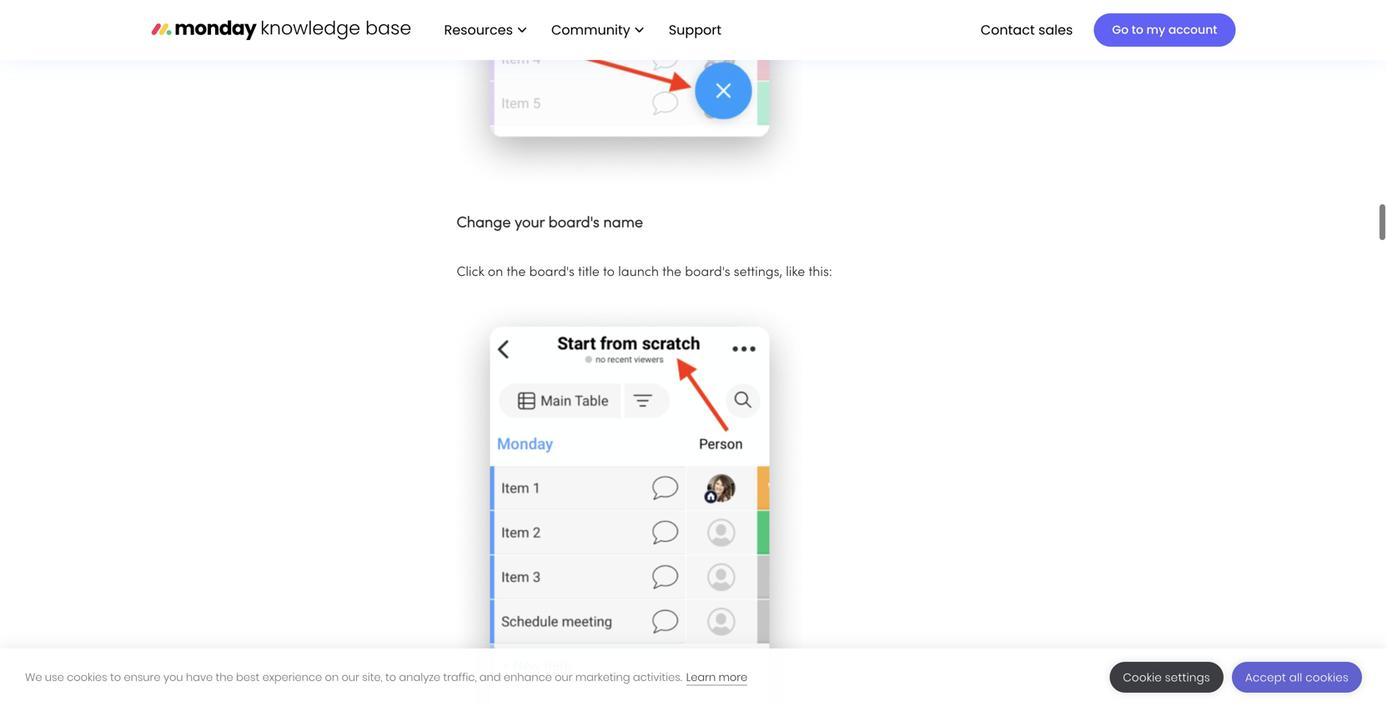 Task type: locate. For each thing, give the bounding box(es) containing it.
title
[[578, 267, 600, 279]]

cookies inside button
[[1306, 670, 1349, 686]]

cookies for use
[[67, 670, 107, 685]]

0 horizontal spatial our
[[342, 670, 359, 685]]

2 horizontal spatial the
[[663, 267, 682, 279]]

click on the board's title to launch the board's settings, like this:
[[457, 267, 832, 279]]

0 horizontal spatial the
[[216, 670, 233, 685]]

marketing
[[576, 670, 630, 685]]

to
[[1132, 22, 1144, 38], [603, 267, 615, 279], [110, 670, 121, 685], [385, 670, 396, 685]]

launch
[[618, 267, 659, 279]]

2 cookies from the left
[[1306, 670, 1349, 686]]

1 vertical spatial on
[[325, 670, 339, 685]]

contact sales
[[981, 20, 1073, 39]]

this:
[[809, 267, 832, 279]]

on
[[488, 267, 503, 279], [325, 670, 339, 685]]

go
[[1113, 22, 1129, 38]]

community link
[[543, 16, 652, 44]]

go to my account
[[1113, 22, 1218, 38]]

we use cookies to ensure you have the best experience on our site, to analyze traffic, and enhance our marketing activities. learn more
[[25, 670, 748, 685]]

cookies
[[67, 670, 107, 685], [1306, 670, 1349, 686]]

1 cookies from the left
[[67, 670, 107, 685]]

to inside main element
[[1132, 22, 1144, 38]]

board's
[[549, 217, 600, 231], [529, 267, 575, 279], [685, 267, 731, 279]]

like
[[786, 267, 805, 279]]

on right experience
[[325, 670, 339, 685]]

1 our from the left
[[342, 670, 359, 685]]

cookies right use
[[67, 670, 107, 685]]

support link
[[661, 16, 735, 44], [669, 20, 727, 39]]

cookie
[[1123, 670, 1162, 686]]

1 horizontal spatial the
[[507, 267, 526, 279]]

cookie settings button
[[1110, 662, 1224, 693]]

enhance
[[504, 670, 552, 685]]

our right enhance
[[555, 670, 573, 685]]

resources link
[[436, 16, 535, 44]]

your
[[515, 217, 545, 231]]

go to my account link
[[1094, 13, 1236, 47]]

the right click
[[507, 267, 526, 279]]

0 horizontal spatial cookies
[[67, 670, 107, 685]]

to right go
[[1132, 22, 1144, 38]]

the for click on the board's title to launch the board's settings, like this:
[[663, 267, 682, 279]]

all
[[1290, 670, 1303, 686]]

0 vertical spatial on
[[488, 267, 503, 279]]

cookies right all
[[1306, 670, 1349, 686]]

1 horizontal spatial our
[[555, 670, 573, 685]]

our
[[342, 670, 359, 685], [555, 670, 573, 685]]

accept all cookies
[[1246, 670, 1349, 686]]

we
[[25, 670, 42, 685]]

6.png image
[[457, 298, 802, 707]]

list containing resources
[[428, 0, 735, 60]]

accept all cookies button
[[1232, 662, 1363, 693]]

on right click
[[488, 267, 503, 279]]

the left best at the bottom of the page
[[216, 670, 233, 685]]

the right launch
[[663, 267, 682, 279]]

name
[[604, 217, 643, 231]]

board's left the settings,
[[685, 267, 731, 279]]

dialog
[[0, 649, 1388, 707]]

you
[[163, 670, 183, 685]]

settings,
[[734, 267, 783, 279]]

list
[[428, 0, 735, 60]]

dialog containing cookie settings
[[0, 649, 1388, 707]]

settings
[[1165, 670, 1211, 686]]

and
[[480, 670, 501, 685]]

our left site,
[[342, 670, 359, 685]]

to right title
[[603, 267, 615, 279]]

1 horizontal spatial cookies
[[1306, 670, 1349, 686]]

change
[[457, 217, 511, 231]]

the
[[507, 267, 526, 279], [663, 267, 682, 279], [216, 670, 233, 685]]

analyze
[[399, 670, 441, 685]]



Task type: vqa. For each thing, say whether or not it's contained in the screenshot.
Automations link
no



Task type: describe. For each thing, give the bounding box(es) containing it.
my
[[1147, 22, 1166, 38]]

resources
[[444, 20, 513, 39]]

community
[[551, 20, 631, 39]]

have
[[186, 670, 213, 685]]

contact sales link
[[973, 16, 1082, 44]]

support
[[669, 20, 722, 39]]

cookie settings
[[1123, 670, 1211, 686]]

change your board's name
[[457, 217, 643, 231]]

ensure
[[124, 670, 161, 685]]

best
[[236, 670, 260, 685]]

contact
[[981, 20, 1035, 39]]

main element
[[428, 0, 1236, 60]]

to right site,
[[385, 670, 396, 685]]

sales
[[1039, 20, 1073, 39]]

traffic,
[[443, 670, 477, 685]]

account
[[1169, 22, 1218, 38]]

the for we use cookies to ensure you have the best experience on our site, to analyze traffic, and enhance our marketing activities. learn more
[[216, 670, 233, 685]]

2 our from the left
[[555, 670, 573, 685]]

accept
[[1246, 670, 1287, 686]]

activities.
[[633, 670, 682, 685]]

learn
[[686, 670, 716, 685]]

5.png image
[[457, 0, 802, 190]]

monday.com logo image
[[151, 12, 411, 47]]

0 horizontal spatial on
[[325, 670, 339, 685]]

more
[[719, 670, 748, 685]]

board's right the your at left
[[549, 217, 600, 231]]

learn more link
[[686, 670, 748, 686]]

site,
[[362, 670, 383, 685]]

cookies for all
[[1306, 670, 1349, 686]]

experience
[[262, 670, 322, 685]]

click
[[457, 267, 484, 279]]

use
[[45, 670, 64, 685]]

1 horizontal spatial on
[[488, 267, 503, 279]]

board's left title
[[529, 267, 575, 279]]

to left ensure
[[110, 670, 121, 685]]



